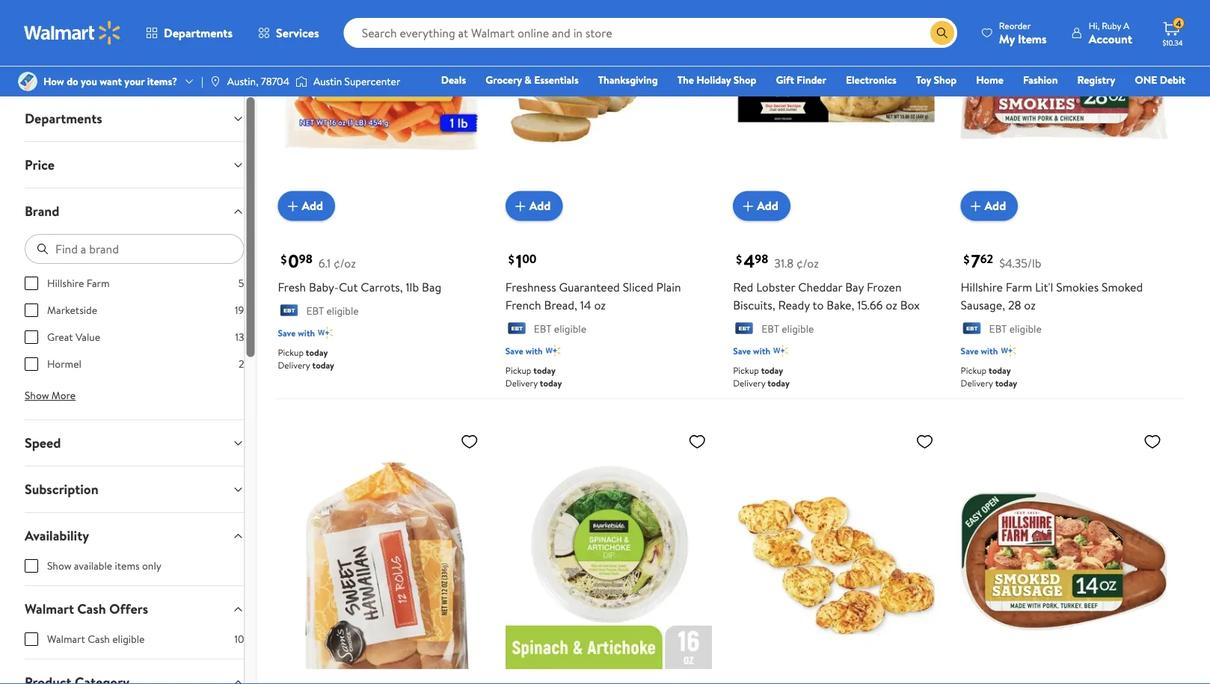 Task type: vqa. For each thing, say whether or not it's contained in the screenshot.
second 98 from left
yes



Task type: describe. For each thing, give the bounding box(es) containing it.
with for 1
[[526, 344, 543, 357]]

$ for 4
[[736, 251, 742, 268]]

5
[[238, 276, 244, 291]]

with for $4.35/lb
[[981, 344, 998, 357]]

austin
[[313, 74, 342, 89]]

guaranteed
[[559, 279, 620, 295]]

pickup for 31.8 ¢/oz
[[733, 364, 759, 377]]

departments inside popup button
[[164, 25, 233, 41]]

grocery & essentials
[[486, 73, 579, 87]]

items?
[[147, 74, 177, 89]]

price tab
[[13, 142, 256, 188]]

eligible for 6.1 ¢/oz
[[326, 303, 359, 318]]

save for 6.1 ¢/oz
[[278, 326, 296, 339]]

add to cart image for 31.8 ¢/oz
[[739, 197, 757, 215]]

electronics link
[[839, 72, 903, 88]]

electronics
[[846, 73, 897, 87]]

add for 31.8 ¢/oz
[[757, 198, 778, 214]]

show more
[[25, 388, 76, 403]]

pickup for 1
[[505, 364, 531, 377]]

98 for 0
[[299, 251, 312, 267]]

cash for offers
[[77, 600, 106, 618]]

ebt eligible for 6.1 ¢/oz
[[306, 303, 359, 318]]

78704
[[261, 74, 289, 89]]

$ 1 00
[[508, 249, 537, 274]]

save with for 6.1 ¢/oz
[[278, 326, 315, 339]]

pickup for $4.35/lb
[[961, 364, 987, 377]]

deals link
[[434, 72, 473, 88]]

hormel
[[47, 357, 81, 371]]

pickup for 6.1 ¢/oz
[[278, 346, 304, 359]]

to
[[812, 296, 824, 313]]

ready
[[778, 296, 810, 313]]

subscription
[[25, 480, 98, 499]]

$ for 0
[[281, 251, 287, 268]]

austin supercenter
[[313, 74, 400, 89]]

add to favorites list, marketside premium heatable spinach artichoke dip small tub (16 oz, 1 count) image
[[688, 432, 706, 451]]

$ 4 98 31.8 ¢/oz red lobster cheddar bay frozen biscuits, ready to bake, 15.66 oz box
[[733, 249, 920, 313]]

14
[[580, 296, 591, 313]]

departments tab
[[13, 96, 256, 141]]

services button
[[245, 15, 332, 51]]

speed
[[25, 434, 61, 452]]

do
[[67, 74, 78, 89]]

walmart plus image for 4
[[773, 343, 788, 358]]

thanksgiving
[[598, 73, 658, 87]]

freshness guaranteed sliced plain french bread, 14 oz image
[[505, 0, 712, 209]]

show available items only
[[47, 559, 161, 573]]

price
[[25, 156, 54, 174]]

eligible for 31.8 ¢/oz
[[782, 321, 814, 336]]

want
[[100, 74, 122, 89]]

bake,
[[827, 296, 854, 313]]

hi, ruby a account
[[1089, 19, 1132, 47]]

walmart plus image for 7
[[1001, 343, 1016, 358]]

the
[[677, 73, 694, 87]]

gift finder
[[776, 73, 826, 87]]

with for 6.1 ¢/oz
[[298, 326, 315, 339]]

Find a brand search field
[[25, 234, 244, 264]]

items
[[115, 559, 140, 573]]

brand
[[25, 202, 59, 221]]

toy shop
[[916, 73, 957, 87]]

7
[[971, 249, 980, 274]]

services
[[276, 25, 319, 41]]

brand button
[[13, 188, 256, 234]]

walmart plus image
[[546, 343, 561, 358]]

13
[[235, 330, 244, 344]]

ebt for 6.1 ¢/oz
[[306, 303, 324, 318]]

availability button
[[13, 513, 256, 559]]

hi,
[[1089, 19, 1100, 32]]

toy
[[916, 73, 931, 87]]

bay
[[845, 279, 864, 295]]

10
[[234, 632, 244, 647]]

value
[[76, 330, 100, 344]]

walmart image
[[24, 21, 121, 45]]

add for 6.1 ¢/oz
[[302, 198, 323, 214]]

add to favorites list, sam's choice sweet hawaiian rolls, 12 oz, 12 count image
[[461, 432, 478, 451]]

grocery & essentials link
[[479, 72, 585, 88]]

&
[[524, 73, 532, 87]]

walmart+ link
[[1134, 93, 1192, 109]]

add button for $4.35/lb
[[961, 191, 1018, 221]]

ebt for 1
[[534, 321, 552, 336]]

carrots,
[[361, 279, 403, 295]]

add to favorites list, marketside three cheese garlic bread knots, 12.1 oz, 8 count image
[[916, 432, 934, 451]]

$ for 1
[[508, 251, 514, 268]]

oz inside freshness guaranteed sliced plain french bread, 14 oz
[[594, 296, 606, 313]]

bread,
[[544, 296, 577, 313]]

show for show more
[[25, 388, 49, 403]]

ebt image for 1
[[505, 322, 528, 337]]

farm inside brand group
[[87, 276, 110, 291]]

walmart cash eligible
[[47, 632, 145, 647]]

add for 1
[[529, 198, 551, 214]]

farm inside $ 7 62 $4.35/lb hillshire farm lit'l smokies smoked sausage, 28 oz
[[1006, 279, 1032, 295]]

box
[[900, 296, 920, 313]]

price button
[[13, 142, 256, 188]]

add to cart image for 0
[[284, 197, 302, 215]]

reorder my items
[[999, 19, 1047, 47]]

bag
[[422, 279, 441, 295]]

ebt eligible for 1
[[534, 321, 586, 336]]

holiday
[[696, 73, 731, 87]]

add button for 31.8 ¢/oz
[[733, 191, 790, 221]]

0 vertical spatial 4
[[1176, 17, 1181, 30]]

search icon image
[[936, 27, 948, 39]]

add to cart image for 7
[[967, 197, 985, 215]]

essentials
[[534, 73, 579, 87]]

gift
[[776, 73, 794, 87]]

departments inside dropdown button
[[25, 109, 102, 128]]

add to favorites list, hillshire farm smoked sausage, 14 oz image
[[1143, 432, 1161, 451]]

one debit walmart+
[[1135, 73, 1185, 108]]

$10.34
[[1162, 37, 1183, 47]]

delivery for $4.35/lb
[[961, 377, 993, 389]]

0
[[288, 249, 299, 274]]

save for $4.35/lb
[[961, 344, 979, 357]]

 image for austin, 78704
[[209, 76, 221, 87]]

marketside premium heatable spinach artichoke dip small tub (16 oz, 1 count) image
[[505, 426, 712, 684]]

great value
[[47, 330, 100, 344]]

cut
[[339, 279, 358, 295]]

ruby
[[1102, 19, 1121, 32]]

marketside
[[47, 303, 97, 317]]

walmart for walmart cash eligible
[[47, 632, 85, 647]]

hillshire farm smoked sausage, 14 oz image
[[961, 426, 1167, 684]]

brand group
[[25, 276, 244, 384]]



Task type: locate. For each thing, give the bounding box(es) containing it.
¢/oz right 6.1
[[334, 255, 356, 271]]

speed button
[[13, 420, 256, 466]]

fresh baby-cut carrots, 1lb bag image
[[278, 0, 484, 209]]

add to cart image
[[284, 197, 302, 215], [967, 197, 985, 215]]

cash up walmart cash eligible
[[77, 600, 106, 618]]

my
[[999, 30, 1015, 47]]

2 add from the left
[[529, 198, 551, 214]]

biscuits,
[[733, 296, 775, 313]]

frozen
[[867, 279, 902, 295]]

1 horizontal spatial  image
[[209, 76, 221, 87]]

pickup today delivery today for 6.1 ¢/oz
[[278, 346, 334, 371]]

¢/oz right the 31.8
[[797, 255, 819, 271]]

hillshire inside $ 7 62 $4.35/lb hillshire farm lit'l smokies smoked sausage, 28 oz
[[961, 279, 1003, 295]]

2 ¢/oz from the left
[[797, 255, 819, 271]]

walmart plus image for 0
[[318, 325, 333, 340]]

2 oz from the left
[[886, 296, 897, 313]]

you
[[81, 74, 97, 89]]

1 horizontal spatial add to cart image
[[967, 197, 985, 215]]

ebt for 31.8 ¢/oz
[[761, 321, 779, 336]]

ebt image down biscuits,
[[733, 322, 755, 337]]

3 oz from the left
[[1024, 296, 1036, 313]]

2 horizontal spatial ebt image
[[733, 322, 755, 337]]

Search search field
[[344, 18, 957, 48]]

with left walmart plus image
[[526, 344, 543, 357]]

2 horizontal spatial walmart plus image
[[1001, 343, 1016, 358]]

ebt down biscuits,
[[761, 321, 779, 336]]

4 add from the left
[[985, 198, 1006, 214]]

0 vertical spatial departments
[[164, 25, 233, 41]]

add button up 00
[[505, 191, 563, 221]]

oz inside $ 4 98 31.8 ¢/oz red lobster cheddar bay frozen biscuits, ready to bake, 15.66 oz box
[[886, 296, 897, 313]]

1lb
[[406, 279, 419, 295]]

walmart plus image down 28
[[1001, 343, 1016, 358]]

ebt for $4.35/lb
[[989, 321, 1007, 336]]

None checkbox
[[25, 277, 38, 290], [25, 633, 38, 646], [25, 277, 38, 290], [25, 633, 38, 646]]

shop right toy
[[934, 73, 957, 87]]

ebt eligible down 28
[[989, 321, 1042, 336]]

$ left 0
[[281, 251, 287, 268]]

pickup today delivery today right '2'
[[278, 346, 334, 371]]

0 horizontal spatial add to cart image
[[284, 197, 302, 215]]

hillshire inside brand group
[[47, 276, 84, 291]]

smokies
[[1056, 279, 1099, 295]]

1 add from the left
[[302, 198, 323, 214]]

grocery
[[486, 73, 522, 87]]

only
[[142, 559, 161, 573]]

subscription button
[[13, 467, 256, 512]]

1 vertical spatial departments
[[25, 109, 102, 128]]

4 inside $ 4 98 31.8 ¢/oz red lobster cheddar bay frozen biscuits, ready to bake, 15.66 oz box
[[743, 249, 755, 274]]

$ left 1
[[508, 251, 514, 268]]

save down ebt image
[[961, 344, 979, 357]]

lit'l
[[1035, 279, 1053, 295]]

delivery for 31.8 ¢/oz
[[733, 377, 765, 389]]

¢/oz inside $ 4 98 31.8 ¢/oz red lobster cheddar bay frozen biscuits, ready to bake, 15.66 oz box
[[797, 255, 819, 271]]

98 for 4
[[755, 251, 768, 267]]

pickup today delivery today for 1
[[505, 364, 562, 389]]

1 horizontal spatial oz
[[886, 296, 897, 313]]

0 vertical spatial walmart
[[25, 600, 74, 618]]

plain
[[656, 279, 681, 295]]

today
[[306, 346, 328, 359], [312, 359, 334, 371], [533, 364, 556, 377], [761, 364, 783, 377], [989, 364, 1011, 377], [540, 377, 562, 389], [767, 377, 790, 389], [995, 377, 1017, 389]]

sam's choice sweet hawaiian rolls, 12 oz, 12 count image
[[278, 426, 484, 684]]

show
[[25, 388, 49, 403], [47, 559, 71, 573]]

freshness guaranteed sliced plain french bread, 14 oz
[[505, 279, 681, 313]]

smoked
[[1102, 279, 1143, 295]]

delivery
[[278, 359, 310, 371], [505, 377, 538, 389], [733, 377, 765, 389], [961, 377, 993, 389]]

0 horizontal spatial hillshire
[[47, 276, 84, 291]]

98
[[299, 251, 312, 267], [755, 251, 768, 267]]

2 add to cart image from the left
[[967, 197, 985, 215]]

walmart inside dropdown button
[[25, 600, 74, 618]]

pickup down ebt image
[[961, 364, 987, 377]]

0 horizontal spatial walmart plus image
[[318, 325, 333, 340]]

debit
[[1160, 73, 1185, 87]]

pickup today delivery today down biscuits,
[[733, 364, 790, 389]]

2 98 from the left
[[755, 251, 768, 267]]

departments button
[[13, 96, 256, 141]]

save down biscuits,
[[733, 344, 751, 357]]

$ inside '$ 1 00'
[[508, 251, 514, 268]]

2 $ from the left
[[508, 251, 514, 268]]

show inside show more button
[[25, 388, 49, 403]]

¢/oz for 0
[[334, 255, 356, 271]]

$
[[281, 251, 287, 268], [508, 251, 514, 268], [736, 251, 742, 268], [964, 251, 970, 268]]

sliced
[[623, 279, 653, 295]]

your
[[124, 74, 145, 89]]

1 vertical spatial cash
[[88, 632, 110, 647]]

great
[[47, 330, 73, 344]]

red
[[733, 279, 753, 295]]

reorder
[[999, 19, 1031, 32]]

add to cart image up 0
[[284, 197, 302, 215]]

1 add button from the left
[[278, 191, 335, 221]]

walmart down walmart cash offers
[[47, 632, 85, 647]]

ebt image
[[961, 322, 983, 337]]

show for show available items only
[[47, 559, 71, 573]]

offers
[[109, 600, 148, 618]]

 image
[[295, 74, 307, 89]]

Walmart Site-Wide search field
[[344, 18, 957, 48]]

walmart+
[[1141, 93, 1185, 108]]

save with down biscuits,
[[733, 344, 770, 357]]

items
[[1018, 30, 1047, 47]]

save down fresh
[[278, 326, 296, 339]]

add button for 6.1 ¢/oz
[[278, 191, 335, 221]]

 image for how do you want your items?
[[18, 72, 37, 91]]

walmart plus image down baby-
[[318, 325, 333, 340]]

speed tab
[[13, 420, 256, 466]]

$ for 7
[[964, 251, 970, 268]]

1 oz from the left
[[594, 296, 606, 313]]

1 add to cart image from the left
[[511, 197, 529, 215]]

ebt eligible down baby-
[[306, 303, 359, 318]]

4 $ from the left
[[964, 251, 970, 268]]

0 vertical spatial cash
[[77, 600, 106, 618]]

save with for $4.35/lb
[[961, 344, 998, 357]]

1 vertical spatial walmart
[[47, 632, 85, 647]]

save for 31.8 ¢/oz
[[733, 344, 751, 357]]

add to cart image
[[511, 197, 529, 215], [739, 197, 757, 215]]

save with down ebt image
[[961, 344, 998, 357]]

1 horizontal spatial add to cart image
[[739, 197, 757, 215]]

with for 31.8 ¢/oz
[[753, 344, 770, 357]]

¢/oz for 4
[[797, 255, 819, 271]]

shop inside the holiday shop link
[[733, 73, 756, 87]]

austin, 78704
[[227, 74, 289, 89]]

one
[[1135, 73, 1157, 87]]

sausage,
[[961, 296, 1005, 313]]

more
[[51, 388, 76, 403]]

save with down fresh
[[278, 326, 315, 339]]

add up the 31.8
[[757, 198, 778, 214]]

departments button
[[133, 15, 245, 51]]

1 add to cart image from the left
[[284, 197, 302, 215]]

hillshire farm lit'l smokies smoked sausage, 28 oz image
[[961, 0, 1167, 209]]

walmart cash offers
[[25, 600, 148, 618]]

6.1
[[318, 255, 331, 271]]

eligible down ready
[[782, 321, 814, 336]]

brand tab
[[13, 188, 256, 234]]

save for 1
[[505, 344, 523, 357]]

cash down walmart cash offers
[[88, 632, 110, 647]]

0 horizontal spatial shop
[[733, 73, 756, 87]]

1 horizontal spatial shop
[[934, 73, 957, 87]]

4 add button from the left
[[961, 191, 1018, 221]]

1 shop from the left
[[733, 73, 756, 87]]

available
[[74, 559, 112, 573]]

0 horizontal spatial add to cart image
[[511, 197, 529, 215]]

$ inside $ 4 98 31.8 ¢/oz red lobster cheddar bay frozen biscuits, ready to bake, 15.66 oz box
[[736, 251, 742, 268]]

subscription tab
[[13, 467, 256, 512]]

add up 00
[[529, 198, 551, 214]]

add button up 62
[[961, 191, 1018, 221]]

ebt image down fresh
[[278, 304, 300, 319]]

2 add button from the left
[[505, 191, 563, 221]]

eligible down the 'cut'
[[326, 303, 359, 318]]

eligible down 28
[[1009, 321, 1042, 336]]

3 $ from the left
[[736, 251, 742, 268]]

hillshire farm
[[47, 276, 110, 291]]

ebt down baby-
[[306, 303, 324, 318]]

eligible down offers
[[112, 632, 145, 647]]

gift finder link
[[769, 72, 833, 88]]

ebt eligible down ready
[[761, 321, 814, 336]]

add button up 0
[[278, 191, 335, 221]]

walmart down 'show available items only' option
[[25, 600, 74, 618]]

delivery for 6.1 ¢/oz
[[278, 359, 310, 371]]

1 horizontal spatial farm
[[1006, 279, 1032, 295]]

1 horizontal spatial 98
[[755, 251, 768, 267]]

0 horizontal spatial 98
[[299, 251, 312, 267]]

add button for 1
[[505, 191, 563, 221]]

walmart plus image down ready
[[773, 343, 788, 358]]

2 shop from the left
[[934, 73, 957, 87]]

walmart cash offers button
[[13, 586, 256, 632]]

one debit link
[[1128, 72, 1192, 88]]

walmart plus image
[[318, 325, 333, 340], [773, 343, 788, 358], [1001, 343, 1016, 358]]

$ up red
[[736, 251, 742, 268]]

registry
[[1077, 73, 1115, 87]]

add up 6.1
[[302, 198, 323, 214]]

1 vertical spatial show
[[47, 559, 71, 573]]

the holiday shop link
[[671, 72, 763, 88]]

pickup down french
[[505, 364, 531, 377]]

ebt up walmart plus image
[[534, 321, 552, 336]]

None checkbox
[[25, 304, 38, 317], [25, 331, 38, 344], [25, 357, 38, 371], [25, 304, 38, 317], [25, 331, 38, 344], [25, 357, 38, 371]]

0 horizontal spatial ebt image
[[278, 304, 300, 319]]

pickup
[[278, 346, 304, 359], [505, 364, 531, 377], [733, 364, 759, 377], [961, 364, 987, 377]]

lobster
[[756, 279, 795, 295]]

98 inside $ 4 98 31.8 ¢/oz red lobster cheddar bay frozen biscuits, ready to bake, 15.66 oz box
[[755, 251, 768, 267]]

pickup today delivery today for $4.35/lb
[[961, 364, 1017, 389]]

oz left 'box' on the top right
[[886, 296, 897, 313]]

0 horizontal spatial departments
[[25, 109, 102, 128]]

0 horizontal spatial oz
[[594, 296, 606, 313]]

1 horizontal spatial hillshire
[[961, 279, 1003, 295]]

pickup down biscuits,
[[733, 364, 759, 377]]

walmart cash offers tab
[[13, 586, 256, 632]]

oz right 14
[[594, 296, 606, 313]]

delivery for 1
[[505, 377, 538, 389]]

19
[[235, 303, 244, 317]]

1 98 from the left
[[299, 251, 312, 267]]

2 horizontal spatial oz
[[1024, 296, 1036, 313]]

registry link
[[1070, 72, 1122, 88]]

farm up 28
[[1006, 279, 1032, 295]]

cheddar
[[798, 279, 842, 295]]

ebt eligible for 31.8 ¢/oz
[[761, 321, 814, 336]]

with down biscuits,
[[753, 344, 770, 357]]

eligible down the bread,
[[554, 321, 586, 336]]

tab
[[13, 660, 256, 684]]

$ inside $ 7 62 $4.35/lb hillshire farm lit'l smokies smoked sausage, 28 oz
[[964, 251, 970, 268]]

Show available items only checkbox
[[25, 559, 38, 573]]

deals
[[441, 73, 466, 87]]

how do you want your items?
[[43, 74, 177, 89]]

3 add from the left
[[757, 198, 778, 214]]

hillshire up marketside
[[47, 276, 84, 291]]

fashion
[[1023, 73, 1058, 87]]

pickup right '2'
[[278, 346, 304, 359]]

1 horizontal spatial ¢/oz
[[797, 255, 819, 271]]

add up 62
[[985, 198, 1006, 214]]

home
[[976, 73, 1004, 87]]

account
[[1089, 30, 1132, 47]]

0 vertical spatial show
[[25, 388, 49, 403]]

0 horizontal spatial ¢/oz
[[334, 255, 356, 271]]

pickup today delivery today
[[278, 346, 334, 371], [505, 364, 562, 389], [733, 364, 790, 389], [961, 364, 1017, 389]]

save with
[[278, 326, 315, 339], [505, 344, 543, 357], [733, 344, 770, 357], [961, 344, 998, 357]]

ebt eligible
[[306, 303, 359, 318], [534, 321, 586, 336], [761, 321, 814, 336], [989, 321, 1042, 336]]

hillshire up the sausage,
[[961, 279, 1003, 295]]

ebt image
[[278, 304, 300, 319], [505, 322, 528, 337], [733, 322, 755, 337]]

availability
[[25, 526, 89, 545]]

shop inside toy shop link
[[934, 73, 957, 87]]

1 horizontal spatial departments
[[164, 25, 233, 41]]

3 add button from the left
[[733, 191, 790, 221]]

eligible for 1
[[554, 321, 586, 336]]

0 horizontal spatial 4
[[743, 249, 755, 274]]

add
[[302, 198, 323, 214], [529, 198, 551, 214], [757, 198, 778, 214], [985, 198, 1006, 214]]

4 up red
[[743, 249, 755, 274]]

0 horizontal spatial  image
[[18, 72, 37, 91]]

 image left how
[[18, 72, 37, 91]]

add to cart image for 1
[[511, 197, 529, 215]]

save with left walmart plus image
[[505, 344, 543, 357]]

add to cart image up 62
[[967, 197, 985, 215]]

1 ¢/oz from the left
[[334, 255, 356, 271]]

ebt image down french
[[505, 322, 528, 337]]

finder
[[797, 73, 826, 87]]

cash for eligible
[[88, 632, 110, 647]]

cash inside dropdown button
[[77, 600, 106, 618]]

marketside three cheese garlic bread knots, 12.1 oz, 8 count image
[[733, 426, 940, 684]]

1 horizontal spatial ebt image
[[505, 322, 528, 337]]

1 horizontal spatial walmart plus image
[[773, 343, 788, 358]]

a
[[1123, 19, 1129, 32]]

00
[[522, 251, 537, 267]]

red lobster cheddar bay frozen biscuits, ready to bake, 15.66 oz box image
[[733, 0, 940, 209]]

save left walmart plus image
[[505, 344, 523, 357]]

|
[[201, 74, 203, 89]]

ebt eligible up walmart plus image
[[534, 321, 586, 336]]

1 horizontal spatial 4
[[1176, 17, 1181, 30]]

availability tab
[[13, 513, 256, 559]]

show right 'show available items only' option
[[47, 559, 71, 573]]

thanksgiving link
[[591, 72, 665, 88]]

ebt eligible for $4.35/lb
[[989, 321, 1042, 336]]

show left more
[[25, 388, 49, 403]]

1 vertical spatial 4
[[743, 249, 755, 274]]

98 left the 31.8
[[755, 251, 768, 267]]

shop right holiday
[[733, 73, 756, 87]]

walmart for walmart cash offers
[[25, 600, 74, 618]]

oz inside $ 7 62 $4.35/lb hillshire farm lit'l smokies smoked sausage, 28 oz
[[1024, 296, 1036, 313]]

pickup today delivery today down ebt image
[[961, 364, 1017, 389]]

2
[[238, 357, 244, 371]]

walmart
[[25, 600, 74, 618], [47, 632, 85, 647]]

farm up marketside
[[87, 276, 110, 291]]

$4.35/lb
[[999, 255, 1041, 271]]

$ 0 98 6.1 ¢/oz fresh baby-cut carrots, 1lb bag
[[278, 249, 441, 295]]

add for $4.35/lb
[[985, 198, 1006, 214]]

 image right |
[[209, 76, 221, 87]]

austin,
[[227, 74, 258, 89]]

$ left the 7
[[964, 251, 970, 268]]

save with for 1
[[505, 344, 543, 357]]

pickup today delivery today for 31.8 ¢/oz
[[733, 364, 790, 389]]

with down ebt image
[[981, 344, 998, 357]]

0 horizontal spatial farm
[[87, 276, 110, 291]]

departments up |
[[164, 25, 233, 41]]

 image
[[18, 72, 37, 91], [209, 76, 221, 87]]

ebt image for 6.1 ¢/oz
[[278, 304, 300, 319]]

ebt image for 31.8 ¢/oz
[[733, 322, 755, 337]]

¢/oz inside "$ 0 98 6.1 ¢/oz fresh baby-cut carrots, 1lb bag"
[[334, 255, 356, 271]]

$ inside "$ 0 98 6.1 ¢/oz fresh baby-cut carrots, 1lb bag"
[[281, 251, 287, 268]]

oz right 28
[[1024, 296, 1036, 313]]

28
[[1008, 296, 1021, 313]]

add button up the 31.8
[[733, 191, 790, 221]]

1 $ from the left
[[281, 251, 287, 268]]

98 left 6.1
[[299, 251, 312, 267]]

with down fresh
[[298, 326, 315, 339]]

cash
[[77, 600, 106, 618], [88, 632, 110, 647]]

pickup today delivery today down walmart plus image
[[505, 364, 562, 389]]

farm
[[87, 276, 110, 291], [1006, 279, 1032, 295]]

ebt right ebt image
[[989, 321, 1007, 336]]

98 inside "$ 0 98 6.1 ¢/oz fresh baby-cut carrots, 1lb bag"
[[299, 251, 312, 267]]

show more button
[[13, 384, 88, 408]]

departments down do
[[25, 109, 102, 128]]

4 up $10.34
[[1176, 17, 1181, 30]]

eligible for $4.35/lb
[[1009, 321, 1042, 336]]

2 add to cart image from the left
[[739, 197, 757, 215]]

save with for 31.8 ¢/oz
[[733, 344, 770, 357]]

add button
[[278, 191, 335, 221], [505, 191, 563, 221], [733, 191, 790, 221], [961, 191, 1018, 221]]

supercenter
[[344, 74, 400, 89]]



